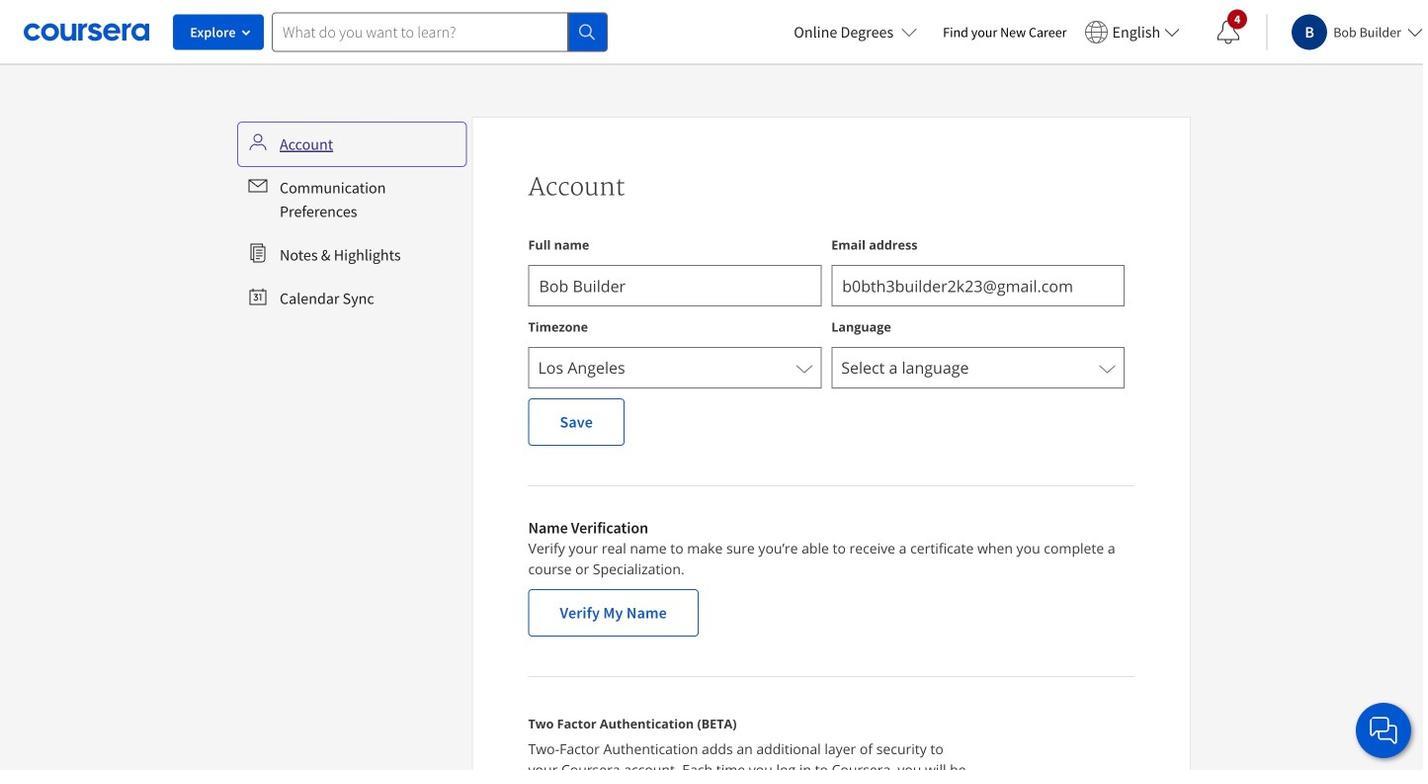 Task type: vqa. For each thing, say whether or not it's contained in the screenshot.
search box
yes



Task type: describe. For each thing, give the bounding box(es) containing it.
What do you want to learn? text field
[[272, 12, 569, 52]]



Task type: locate. For each thing, give the bounding box(es) containing it.
coursera image
[[24, 16, 149, 48]]

None text field
[[528, 265, 822, 307]]

None search field
[[272, 12, 608, 52]]

None text field
[[832, 265, 1125, 307]]

menu
[[240, 125, 464, 318]]



